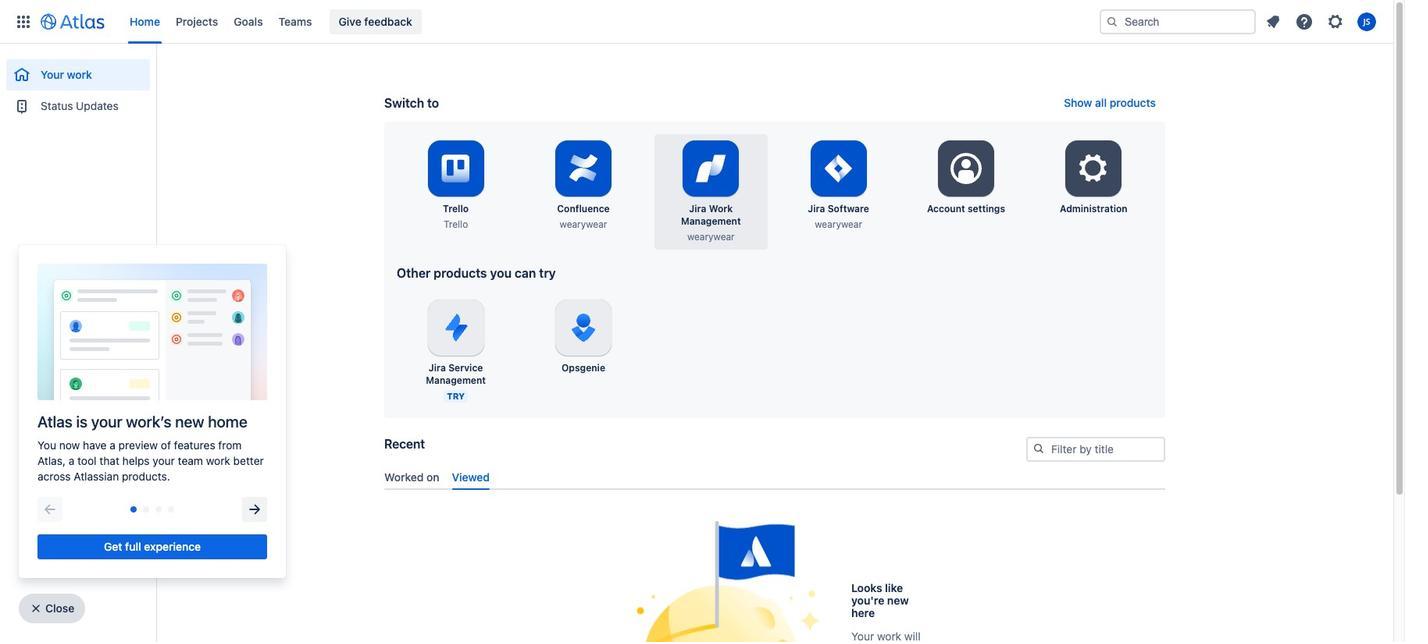Task type: vqa. For each thing, say whether or not it's contained in the screenshot.
MSTeams logo showing  channels are connected to this goal
no



Task type: locate. For each thing, give the bounding box(es) containing it.
1 vertical spatial your
[[153, 455, 175, 468]]

products
[[1110, 96, 1156, 109], [434, 266, 487, 280]]

1 settings image from the left
[[947, 150, 985, 187]]

jira software wearywear
[[808, 203, 869, 230]]

teams link
[[274, 9, 317, 34]]

tab list
[[378, 464, 1172, 490]]

0 horizontal spatial wearywear
[[560, 219, 607, 230]]

settings image up administration
[[1075, 150, 1112, 187]]

show all products button
[[1055, 94, 1165, 112]]

home
[[130, 14, 160, 28]]

1 horizontal spatial your
[[153, 455, 175, 468]]

0 vertical spatial new
[[175, 413, 204, 431]]

management up try at left bottom
[[426, 375, 486, 387]]

products left you on the left of the page
[[434, 266, 487, 280]]

your right 'is'
[[91, 413, 122, 431]]

worked on
[[384, 471, 439, 484]]

0 horizontal spatial new
[[175, 413, 204, 431]]

software
[[828, 203, 869, 215]]

wearywear down "software"
[[815, 219, 862, 230]]

have
[[83, 439, 107, 452]]

trello inside trello trello
[[444, 219, 468, 230]]

1 horizontal spatial wearywear
[[687, 231, 735, 243]]

jira inside jira service management try
[[429, 362, 446, 374]]

settings image for account settings
[[947, 150, 985, 187]]

wearywear inside 'jira work management wearywear'
[[687, 231, 735, 243]]

atlas,
[[37, 455, 66, 468]]

1 horizontal spatial products
[[1110, 96, 1156, 109]]

wearywear down confluence
[[560, 219, 607, 230]]

viewed
[[452, 471, 490, 484]]

products.
[[122, 470, 170, 483]]

1 horizontal spatial management
[[681, 216, 741, 227]]

switch to
[[384, 96, 439, 110]]

helps
[[122, 455, 150, 468]]

0 vertical spatial work
[[67, 68, 92, 81]]

close button
[[19, 594, 85, 624]]

jira left "software"
[[808, 203, 825, 215]]

features
[[174, 439, 215, 452]]

banner
[[0, 0, 1393, 44]]

help icon image
[[1295, 12, 1314, 31]]

atlas
[[37, 413, 72, 431]]

work
[[67, 68, 92, 81], [206, 455, 230, 468]]

a left tool
[[69, 455, 74, 468]]

a up that
[[110, 439, 116, 452]]

0 vertical spatial your
[[91, 413, 122, 431]]

group
[[6, 44, 150, 127]]

right arrow icon image
[[245, 501, 264, 519]]

0 horizontal spatial a
[[69, 455, 74, 468]]

intro popup image image
[[37, 264, 267, 401]]

jira
[[689, 203, 706, 215], [808, 203, 825, 215], [429, 362, 446, 374]]

jira left service
[[429, 362, 446, 374]]

settings image
[[947, 150, 985, 187], [1075, 150, 1112, 187]]

0 horizontal spatial your
[[91, 413, 122, 431]]

search image
[[1033, 443, 1045, 455]]

jira left work
[[689, 203, 706, 215]]

service
[[448, 362, 483, 374]]

new right you're at the bottom right of the page
[[887, 594, 909, 607]]

jira inside jira software wearywear
[[808, 203, 825, 215]]

full
[[125, 540, 141, 554]]

0 vertical spatial management
[[681, 216, 741, 227]]

banner containing home
[[0, 0, 1393, 44]]

trello
[[443, 203, 469, 215], [444, 219, 468, 230]]

1 vertical spatial new
[[887, 594, 909, 607]]

jira service management try
[[426, 362, 486, 401]]

settings image up account settings
[[947, 150, 985, 187]]

opsgenie link
[[527, 294, 640, 381]]

confluence
[[557, 203, 610, 215]]

opsgenie
[[562, 362, 605, 374]]

projects
[[176, 14, 218, 28]]

better
[[233, 455, 264, 468]]

settings image
[[1326, 12, 1345, 31]]

atlas is your work's new home you now have a preview of features from atlas, a tool that helps your team work better across atlassian products.
[[37, 413, 264, 483]]

account
[[927, 203, 965, 215]]

1 vertical spatial trello
[[444, 219, 468, 230]]

work right your
[[67, 68, 92, 81]]

switch to... image
[[14, 12, 33, 31]]

goals link
[[229, 9, 268, 34]]

your
[[91, 413, 122, 431], [153, 455, 175, 468]]

work
[[709, 203, 733, 215]]

1 horizontal spatial a
[[110, 439, 116, 452]]

1 horizontal spatial settings image
[[1075, 150, 1112, 187]]

2 horizontal spatial jira
[[808, 203, 825, 215]]

account settings
[[927, 203, 1005, 215]]

on
[[427, 471, 439, 484]]

work down from at the bottom of page
[[206, 455, 230, 468]]

new
[[175, 413, 204, 431], [887, 594, 909, 607]]

products right all
[[1110, 96, 1156, 109]]

trello trello
[[443, 203, 469, 230]]

management down work
[[681, 216, 741, 227]]

get full experience
[[104, 540, 201, 554]]

0 horizontal spatial management
[[426, 375, 486, 387]]

teams
[[279, 14, 312, 28]]

is
[[76, 413, 88, 431]]

jira inside 'jira work management wearywear'
[[689, 203, 706, 215]]

administration link
[[1037, 134, 1150, 222]]

atlassian
[[74, 470, 119, 483]]

give
[[339, 14, 361, 28]]

0 horizontal spatial jira
[[429, 362, 446, 374]]

status updates
[[41, 99, 118, 112]]

1 horizontal spatial work
[[206, 455, 230, 468]]

0 horizontal spatial products
[[434, 266, 487, 280]]

team
[[178, 455, 203, 468]]

settings image inside the administration link
[[1075, 150, 1112, 187]]

show all products
[[1064, 96, 1156, 109]]

try
[[539, 266, 556, 280]]

0 horizontal spatial work
[[67, 68, 92, 81]]

wearywear
[[560, 219, 607, 230], [815, 219, 862, 230], [687, 231, 735, 243]]

confluence wearywear
[[557, 203, 610, 230]]

account settings link
[[910, 134, 1023, 222]]

management
[[681, 216, 741, 227], [426, 375, 486, 387]]

new inside atlas is your work's new home you now have a preview of features from atlas, a tool that helps your team work better across atlassian products.
[[175, 413, 204, 431]]

1 horizontal spatial jira
[[689, 203, 706, 215]]

1 vertical spatial work
[[206, 455, 230, 468]]

your work link
[[6, 59, 150, 91]]

close icon image
[[30, 603, 42, 615]]

1 horizontal spatial new
[[887, 594, 909, 607]]

wearywear down work
[[687, 231, 735, 243]]

wearywear inside confluence wearywear
[[560, 219, 607, 230]]

1 vertical spatial management
[[426, 375, 486, 387]]

tool
[[77, 455, 97, 468]]

your down 'of'
[[153, 455, 175, 468]]

you
[[490, 266, 512, 280]]

2 horizontal spatial wearywear
[[815, 219, 862, 230]]

a
[[110, 439, 116, 452], [69, 455, 74, 468]]

give feedback button
[[329, 9, 422, 34]]

top element
[[9, 0, 1100, 43]]

2 settings image from the left
[[1075, 150, 1112, 187]]

1 vertical spatial products
[[434, 266, 487, 280]]

new up features
[[175, 413, 204, 431]]

discovery image
[[625, 522, 820, 643]]

0 horizontal spatial settings image
[[947, 150, 985, 187]]

work inside group
[[67, 68, 92, 81]]

0 vertical spatial products
[[1110, 96, 1156, 109]]



Task type: describe. For each thing, give the bounding box(es) containing it.
like
[[885, 582, 903, 595]]

new inside looks like you're new here
[[887, 594, 909, 607]]

settings
[[968, 203, 1005, 215]]

group containing your work
[[6, 44, 150, 127]]

other products you can try
[[397, 266, 556, 280]]

0 vertical spatial a
[[110, 439, 116, 452]]

products inside button
[[1110, 96, 1156, 109]]

get
[[104, 540, 122, 554]]

your
[[41, 68, 64, 81]]

jira for service
[[429, 362, 446, 374]]

preview
[[118, 439, 158, 452]]

jira for work
[[689, 203, 706, 215]]

projects link
[[171, 9, 223, 34]]

close
[[45, 602, 74, 615]]

now
[[59, 439, 80, 452]]

looks
[[851, 582, 882, 595]]

status updates link
[[6, 91, 150, 122]]

account image
[[1357, 12, 1376, 31]]

home
[[208, 413, 247, 431]]

tab list containing worked on
[[378, 464, 1172, 490]]

settings image for administration
[[1075, 150, 1112, 187]]

feedback
[[364, 14, 412, 28]]

recent
[[384, 437, 425, 451]]

show
[[1064, 96, 1092, 109]]

of
[[161, 439, 171, 452]]

work inside atlas is your work's new home you now have a preview of features from atlas, a tool that helps your team work better across atlassian products.
[[206, 455, 230, 468]]

worked
[[384, 471, 424, 484]]

work's
[[126, 413, 171, 431]]

wearywear inside jira software wearywear
[[815, 219, 862, 230]]

from
[[218, 439, 242, 452]]

Search field
[[1100, 9, 1256, 34]]

your work
[[41, 68, 92, 81]]

Filter by title field
[[1028, 439, 1164, 461]]

search image
[[1106, 15, 1118, 28]]

left arrow icon image
[[41, 501, 59, 519]]

1 vertical spatial a
[[69, 455, 74, 468]]

goals
[[234, 14, 263, 28]]

jira for software
[[808, 203, 825, 215]]

home link
[[125, 9, 165, 34]]

across
[[37, 470, 71, 483]]

you're
[[851, 594, 884, 607]]

notifications image
[[1264, 12, 1282, 31]]

status
[[41, 99, 73, 112]]

updates
[[76, 99, 118, 112]]

that
[[99, 455, 119, 468]]

switch
[[384, 96, 424, 110]]

jira work management wearywear
[[681, 203, 741, 243]]

management for service
[[426, 375, 486, 387]]

looks like you're new here
[[851, 582, 909, 620]]

0 vertical spatial trello
[[443, 203, 469, 215]]

all
[[1095, 96, 1107, 109]]

management for work
[[681, 216, 741, 227]]

give feedback
[[339, 14, 412, 28]]

here
[[851, 607, 875, 620]]

try
[[447, 391, 465, 401]]

you
[[37, 439, 56, 452]]

to
[[427, 96, 439, 110]]

can
[[515, 266, 536, 280]]

administration
[[1060, 203, 1128, 215]]

other
[[397, 266, 431, 280]]

experience
[[144, 540, 201, 554]]

get full experience button
[[37, 535, 267, 560]]



